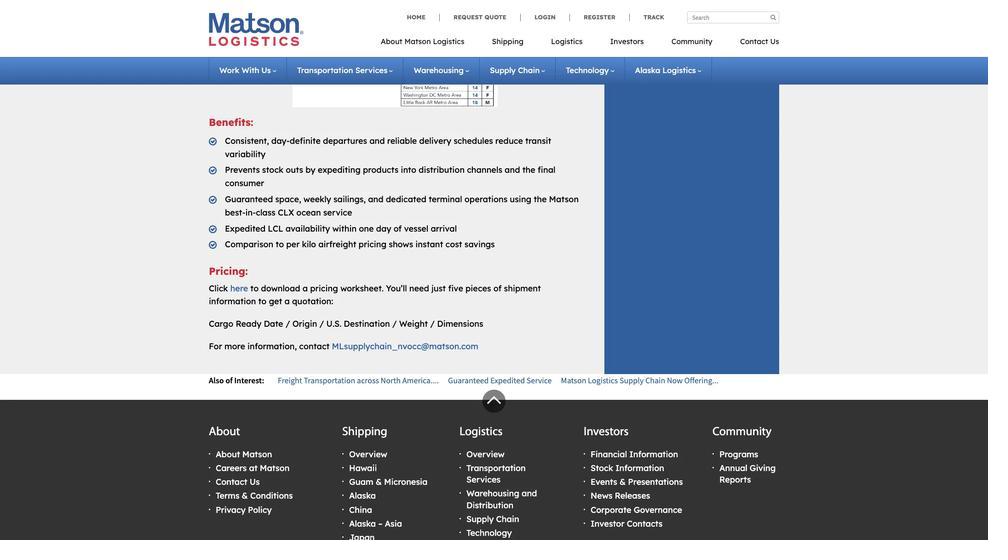 Task type: describe. For each thing, give the bounding box(es) containing it.
–
[[378, 519, 382, 529]]

work with us
[[219, 65, 271, 75]]

1 / from the left
[[286, 319, 290, 329]]

warehousing inside overview transportation services warehousing and distribution supply chain technology
[[466, 489, 519, 499]]

logistics inside footer
[[460, 426, 503, 439]]

with
[[242, 65, 259, 75]]

vessel
[[404, 223, 428, 234]]

1 vertical spatial us
[[261, 65, 271, 75]]

distribution
[[466, 500, 513, 511]]

arrival
[[431, 223, 457, 234]]

stock
[[591, 463, 613, 474]]

alaska link
[[349, 491, 376, 502]]

supply chain link for warehousing link "technology" link
[[490, 65, 545, 75]]

0 vertical spatial supply
[[490, 65, 516, 75]]

here link
[[230, 283, 250, 294]]

airfreight
[[318, 239, 356, 250]]

technology link for the warehousing and distribution link
[[466, 528, 512, 539]]

expedited lcl availability within one day of vessel arrival
[[225, 223, 457, 234]]

1 vertical spatial supply
[[620, 375, 644, 386]]

offering...
[[684, 375, 719, 386]]

contacts
[[627, 519, 663, 529]]

final
[[538, 165, 556, 175]]

overview transportation services warehousing and distribution supply chain technology
[[466, 449, 537, 539]]

freight transportation across north america.... link
[[278, 375, 439, 386]]

for more information, contact mlsupplychain_nvocc@matson.com
[[209, 341, 478, 352]]

instant
[[416, 239, 443, 250]]

transportation services link for work with us link
[[297, 65, 393, 75]]

contact
[[299, 341, 330, 352]]

consistent, day-definite departures and reliable delivery schedules reduce transit variability
[[225, 136, 551, 159]]

for
[[209, 341, 222, 352]]

get
[[269, 296, 282, 307]]

pieces
[[466, 283, 491, 294]]

consumer
[[225, 178, 264, 189]]

technology inside overview transportation services warehousing and distribution supply chain technology
[[466, 528, 512, 539]]

day
[[376, 223, 391, 234]]

chain inside overview transportation services warehousing and distribution supply chain technology
[[496, 514, 519, 525]]

1 vertical spatial chain
[[645, 375, 665, 386]]

quote
[[485, 13, 506, 21]]

1 horizontal spatial contact us link
[[726, 34, 779, 53]]

& inside overview hawaii guam & micronesia alaska china alaska – asia
[[376, 477, 382, 488]]

using
[[510, 194, 531, 205]]

outs
[[286, 165, 303, 175]]

matson inside guaranteed space, weekly sailings, and dedicated terminal operations using the matson best-in-class clx ocean service
[[549, 194, 579, 205]]

& inside about matson careers at matson contact us terms & conditions privacy policy
[[242, 491, 248, 502]]

0 horizontal spatial services
[[355, 65, 388, 75]]

mlsupplychain_nvocc@matson.com link
[[332, 341, 478, 352]]

register link
[[569, 13, 629, 21]]

investors inside footer
[[584, 426, 629, 439]]

into
[[401, 165, 416, 175]]

0 vertical spatial transportation
[[297, 65, 353, 75]]

stock
[[262, 165, 283, 175]]

about for about
[[209, 426, 240, 439]]

financial information link
[[591, 449, 678, 460]]

backtop image
[[483, 390, 506, 413]]

footer containing about
[[0, 390, 988, 541]]

reports
[[719, 475, 751, 485]]

home
[[407, 13, 426, 21]]

guaranteed expedited service link
[[448, 375, 552, 386]]

and for guaranteed space, weekly sailings, and dedicated terminal operations using the matson best-in-class clx ocean service
[[368, 194, 384, 205]]

matson inside top menu navigation
[[404, 37, 431, 46]]

pricing inside to download a pricing worksheet. you'll need just five pieces of shipment information to get a quotation:
[[310, 283, 338, 294]]

0 vertical spatial alaska
[[635, 65, 660, 75]]

0 horizontal spatial warehousing
[[414, 65, 464, 75]]

operations
[[465, 194, 508, 205]]

within
[[332, 223, 357, 234]]

annual giving reports link
[[719, 463, 776, 485]]

guam & micronesia link
[[349, 477, 428, 488]]

2 vertical spatial to
[[258, 296, 267, 307]]

products
[[363, 165, 399, 175]]

the inside guaranteed space, weekly sailings, and dedicated terminal operations using the matson best-in-class clx ocean service
[[534, 194, 547, 205]]

investors inside top menu navigation
[[610, 37, 644, 46]]

contact inside about matson careers at matson contact us terms & conditions privacy policy
[[216, 477, 247, 488]]

events
[[591, 477, 617, 488]]

destination
[[344, 319, 390, 329]]

0 vertical spatial expedited
[[225, 223, 266, 234]]

across
[[357, 375, 379, 386]]

warehousing and distribution link
[[466, 489, 537, 511]]

community inside community link
[[671, 37, 713, 46]]

investors link
[[596, 34, 658, 53]]

dedicated
[[386, 194, 426, 205]]

news releases link
[[591, 491, 650, 502]]

matson logistics supply chain now offering...
[[561, 375, 719, 386]]

0 horizontal spatial contact us link
[[216, 477, 260, 488]]

hawaii link
[[349, 463, 377, 474]]

news
[[591, 491, 613, 502]]

& inside the "financial information stock information events & presentations news releases corporate governance investor contacts"
[[620, 477, 626, 488]]

to download a pricing worksheet. you'll need just five pieces of shipment information to get a quotation:
[[209, 283, 541, 307]]

consistent,
[[225, 136, 269, 146]]

careers
[[216, 463, 247, 474]]

about matson logistics link
[[381, 34, 478, 53]]

worksheet.
[[340, 283, 384, 294]]

channels
[[467, 165, 502, 175]]

corporate governance link
[[591, 505, 682, 515]]

overview for hawaii
[[349, 449, 387, 460]]

just
[[432, 283, 446, 294]]

north
[[381, 375, 401, 386]]

supply chain
[[490, 65, 540, 75]]

top menu navigation
[[381, 34, 779, 53]]

supply inside overview transportation services warehousing and distribution supply chain technology
[[466, 514, 494, 525]]

overview hawaii guam & micronesia alaska china alaska – asia
[[349, 449, 428, 529]]

login link
[[520, 13, 569, 21]]

investor
[[591, 519, 625, 529]]

conditions
[[250, 491, 293, 502]]

warehousing link
[[414, 65, 469, 75]]

departures
[[323, 136, 367, 146]]

alaska logistics
[[635, 65, 696, 75]]

1 vertical spatial alaska
[[349, 491, 376, 502]]

privacy
[[216, 505, 246, 515]]

1 horizontal spatial pricing
[[359, 239, 387, 250]]

at
[[249, 463, 258, 474]]

clx
[[278, 207, 294, 218]]

pricing:
[[209, 265, 248, 278]]

shipping inside top menu navigation
[[492, 37, 524, 46]]

1 vertical spatial a
[[285, 296, 290, 307]]

community inside footer
[[713, 426, 772, 439]]

transit
[[525, 136, 551, 146]]

and inside the prevents stock outs by expediting products into distribution channels and the final consumer
[[505, 165, 520, 175]]

interest:
[[234, 375, 264, 386]]

here
[[230, 283, 248, 294]]

date
[[264, 319, 283, 329]]

logistics link
[[537, 34, 596, 53]]

careers at matson link
[[216, 463, 290, 474]]



Task type: locate. For each thing, give the bounding box(es) containing it.
1 vertical spatial the
[[534, 194, 547, 205]]

0 horizontal spatial &
[[242, 491, 248, 502]]

about for about matson careers at matson contact us terms & conditions privacy policy
[[216, 449, 240, 460]]

shipping link
[[478, 34, 537, 53]]

alaska down investors link
[[635, 65, 660, 75]]

matson down final
[[549, 194, 579, 205]]

0 vertical spatial transportation services link
[[297, 65, 393, 75]]

contact
[[740, 37, 768, 46], [216, 477, 247, 488]]

0 horizontal spatial of
[[225, 375, 233, 386]]

of right pieces
[[493, 283, 502, 294]]

request quote
[[454, 13, 506, 21]]

about matson link
[[216, 449, 272, 460]]

overview link for shipping
[[349, 449, 387, 460]]

0 horizontal spatial pricing
[[310, 283, 338, 294]]

prevents stock outs by expediting products into distribution channels and the final consumer
[[225, 165, 556, 189]]

1 vertical spatial technology
[[466, 528, 512, 539]]

kilo
[[302, 239, 316, 250]]

None search field
[[687, 12, 779, 23]]

1 vertical spatial warehousing
[[466, 489, 519, 499]]

& up news releases link
[[620, 477, 626, 488]]

supply chain link for "technology" link corresponding to the warehousing and distribution link
[[466, 514, 519, 525]]

giving
[[750, 463, 776, 474]]

expedited up the backtop image
[[490, 375, 525, 386]]

1 horizontal spatial shipping
[[492, 37, 524, 46]]

space,
[[275, 194, 301, 205]]

information up presentations
[[629, 449, 678, 460]]

0 vertical spatial shipping
[[492, 37, 524, 46]]

/ left the u.s.
[[319, 319, 324, 329]]

micronesia
[[384, 477, 428, 488]]

programs annual giving reports
[[719, 449, 776, 485]]

1 vertical spatial expedited
[[490, 375, 525, 386]]

alaska logistics link
[[635, 65, 702, 75]]

1 vertical spatial about
[[209, 426, 240, 439]]

shipping inside footer
[[342, 426, 387, 439]]

chain down shipping link
[[518, 65, 540, 75]]

about inside top menu navigation
[[381, 37, 402, 46]]

programs
[[719, 449, 758, 460]]

alaska down china link
[[349, 519, 376, 529]]

community up alaska logistics link
[[671, 37, 713, 46]]

download
[[261, 283, 300, 294]]

2 vertical spatial alaska
[[349, 519, 376, 529]]

1 horizontal spatial overview
[[466, 449, 505, 460]]

investors down track link on the top of page
[[610, 37, 644, 46]]

0 horizontal spatial technology link
[[466, 528, 512, 539]]

0 vertical spatial supply chain link
[[490, 65, 545, 75]]

alaska – asia link
[[349, 519, 402, 529]]

2 horizontal spatial &
[[620, 477, 626, 488]]

technology down top menu navigation
[[566, 65, 609, 75]]

community up programs link
[[713, 426, 772, 439]]

policy
[[248, 505, 272, 515]]

/ right date
[[286, 319, 290, 329]]

of right day
[[394, 223, 402, 234]]

u.s.
[[326, 319, 341, 329]]

1 vertical spatial shipping
[[342, 426, 387, 439]]

contact inside top menu navigation
[[740, 37, 768, 46]]

0 horizontal spatial expedited
[[225, 223, 266, 234]]

presentations
[[628, 477, 683, 488]]

1 vertical spatial contact us link
[[216, 477, 260, 488]]

need
[[409, 283, 429, 294]]

1 overview from the left
[[349, 449, 387, 460]]

to right here
[[250, 283, 259, 294]]

& right guam at the left
[[376, 477, 382, 488]]

search image
[[771, 14, 776, 20]]

1 horizontal spatial us
[[261, 65, 271, 75]]

overview for transportation
[[466, 449, 505, 460]]

a up quotation:
[[303, 283, 308, 294]]

one
[[359, 223, 374, 234]]

lcl
[[268, 223, 283, 234]]

section
[[593, 0, 791, 374]]

service
[[323, 207, 352, 218]]

contact us link down careers
[[216, 477, 260, 488]]

warehousing down about matson logistics link
[[414, 65, 464, 75]]

1 horizontal spatial expedited
[[490, 375, 525, 386]]

and
[[370, 136, 385, 146], [505, 165, 520, 175], [368, 194, 384, 205], [522, 489, 537, 499]]

shipment
[[504, 283, 541, 294]]

also
[[209, 375, 224, 386]]

1 vertical spatial technology link
[[466, 528, 512, 539]]

corporate
[[591, 505, 631, 515]]

ocean
[[296, 207, 321, 218]]

click
[[209, 283, 228, 294]]

five
[[448, 283, 463, 294]]

1 horizontal spatial guaranteed
[[448, 375, 489, 386]]

the left final
[[522, 165, 535, 175]]

1 vertical spatial supply chain link
[[466, 514, 519, 525]]

0 horizontal spatial overview link
[[349, 449, 387, 460]]

technology down 'distribution'
[[466, 528, 512, 539]]

definite
[[290, 136, 321, 146]]

overview inside overview transportation services warehousing and distribution supply chain technology
[[466, 449, 505, 460]]

login
[[535, 13, 556, 21]]

and for overview transportation services warehousing and distribution supply chain technology
[[522, 489, 537, 499]]

cost
[[446, 239, 462, 250]]

technology link down top menu navigation
[[566, 65, 614, 75]]

about matson careers at matson contact us terms & conditions privacy policy
[[216, 449, 293, 515]]

to left get
[[258, 296, 267, 307]]

guaranteed expedited service
[[448, 375, 552, 386]]

matson right service
[[561, 375, 586, 386]]

day-
[[271, 136, 290, 146]]

click here
[[209, 283, 250, 294]]

by
[[306, 165, 315, 175]]

and inside overview transportation services warehousing and distribution supply chain technology
[[522, 489, 537, 499]]

0 horizontal spatial contact
[[216, 477, 247, 488]]

0 vertical spatial us
[[770, 37, 779, 46]]

2 overview link from the left
[[466, 449, 505, 460]]

0 horizontal spatial shipping
[[342, 426, 387, 439]]

2 vertical spatial about
[[216, 449, 240, 460]]

0 horizontal spatial technology
[[466, 528, 512, 539]]

us inside about matson careers at matson contact us terms & conditions privacy policy
[[250, 477, 260, 488]]

comparison
[[225, 239, 273, 250]]

pricing up quotation:
[[310, 283, 338, 294]]

2 / from the left
[[319, 319, 324, 329]]

2 horizontal spatial us
[[770, 37, 779, 46]]

1 vertical spatial of
[[493, 283, 502, 294]]

class
[[256, 207, 276, 218]]

guaranteed for guaranteed space, weekly sailings, and dedicated terminal operations using the matson best-in-class clx ocean service
[[225, 194, 273, 205]]

chain down the warehousing and distribution link
[[496, 514, 519, 525]]

variability
[[225, 149, 266, 159]]

programs link
[[719, 449, 758, 460]]

about
[[381, 37, 402, 46], [209, 426, 240, 439], [216, 449, 240, 460]]

guaranteed space, weekly sailings, and dedicated terminal operations using the matson best-in-class clx ocean service
[[225, 194, 579, 218]]

1 overview link from the left
[[349, 449, 387, 460]]

0 vertical spatial to
[[276, 239, 284, 250]]

expedited up comparison
[[225, 223, 266, 234]]

0 vertical spatial a
[[303, 283, 308, 294]]

technology
[[566, 65, 609, 75], [466, 528, 512, 539]]

2 vertical spatial transportation
[[466, 463, 526, 474]]

matson right at
[[260, 463, 290, 474]]

0 vertical spatial contact
[[740, 37, 768, 46]]

investors
[[610, 37, 644, 46], [584, 426, 629, 439]]

1 vertical spatial transportation
[[304, 375, 355, 386]]

guam
[[349, 477, 373, 488]]

investors up financial
[[584, 426, 629, 439]]

now
[[667, 375, 683, 386]]

technology link down 'distribution'
[[466, 528, 512, 539]]

guaranteed
[[225, 194, 273, 205], [448, 375, 489, 386]]

1 vertical spatial services
[[466, 475, 501, 485]]

and inside guaranteed space, weekly sailings, and dedicated terminal operations using the matson best-in-class clx ocean service
[[368, 194, 384, 205]]

2 vertical spatial supply
[[466, 514, 494, 525]]

track link
[[629, 13, 664, 21]]

1 horizontal spatial overview link
[[466, 449, 505, 460]]

request
[[454, 13, 483, 21]]

more
[[224, 341, 245, 352]]

1 vertical spatial information
[[616, 463, 664, 474]]

2 vertical spatial chain
[[496, 514, 519, 525]]

shipping up 'hawaii'
[[342, 426, 387, 439]]

shipping down quote
[[492, 37, 524, 46]]

contact down search search box at the right of page
[[740, 37, 768, 46]]

chain left now
[[645, 375, 665, 386]]

0 vertical spatial pricing
[[359, 239, 387, 250]]

us up terms & conditions link
[[250, 477, 260, 488]]

4 / from the left
[[430, 319, 435, 329]]

alaska down guam at the left
[[349, 491, 376, 502]]

releases
[[615, 491, 650, 502]]

1 horizontal spatial a
[[303, 283, 308, 294]]

1 horizontal spatial services
[[466, 475, 501, 485]]

pricing down one
[[359, 239, 387, 250]]

1 horizontal spatial community
[[713, 426, 772, 439]]

footer
[[0, 390, 988, 541]]

contact us link down search search box at the right of page
[[726, 34, 779, 53]]

weekly
[[304, 194, 331, 205]]

supply chain link down shipping link
[[490, 65, 545, 75]]

the inside the prevents stock outs by expediting products into distribution channels and the final consumer
[[522, 165, 535, 175]]

shows
[[389, 239, 413, 250]]

0 vertical spatial the
[[522, 165, 535, 175]]

also of interest:
[[209, 375, 264, 386]]

1 vertical spatial transportation services link
[[466, 463, 526, 485]]

us inside top menu navigation
[[770, 37, 779, 46]]

overview link for logistics
[[466, 449, 505, 460]]

supply chain link down 'distribution'
[[466, 514, 519, 525]]

information up events & presentations link
[[616, 463, 664, 474]]

events & presentations link
[[591, 477, 683, 488]]

1 horizontal spatial transportation services link
[[466, 463, 526, 485]]

1 vertical spatial community
[[713, 426, 772, 439]]

1 vertical spatial guaranteed
[[448, 375, 489, 386]]

a right get
[[285, 296, 290, 307]]

0 vertical spatial investors
[[610, 37, 644, 46]]

guaranteed for guaranteed expedited service
[[448, 375, 489, 386]]

expediting
[[318, 165, 361, 175]]

/ left the weight
[[392, 319, 397, 329]]

matson up at
[[242, 449, 272, 460]]

origin
[[292, 319, 317, 329]]

0 vertical spatial contact us link
[[726, 34, 779, 53]]

supply down shipping link
[[490, 65, 516, 75]]

financial
[[591, 449, 627, 460]]

services inside overview transportation services warehousing and distribution supply chain technology
[[466, 475, 501, 485]]

transportation for freight
[[304, 375, 355, 386]]

transportation for overview
[[466, 463, 526, 474]]

0 horizontal spatial a
[[285, 296, 290, 307]]

register
[[584, 13, 615, 21]]

warehousing up 'distribution'
[[466, 489, 519, 499]]

1 horizontal spatial technology
[[566, 65, 609, 75]]

0 horizontal spatial overview
[[349, 449, 387, 460]]

0 horizontal spatial transportation services link
[[297, 65, 393, 75]]

1 vertical spatial investors
[[584, 426, 629, 439]]

2 horizontal spatial of
[[493, 283, 502, 294]]

& up privacy policy link
[[242, 491, 248, 502]]

1 vertical spatial pricing
[[310, 283, 338, 294]]

overview inside overview hawaii guam & micronesia alaska china alaska – asia
[[349, 449, 387, 460]]

the right the using
[[534, 194, 547, 205]]

technology link for warehousing link
[[566, 65, 614, 75]]

2 overview from the left
[[466, 449, 505, 460]]

0 vertical spatial of
[[394, 223, 402, 234]]

3 / from the left
[[392, 319, 397, 329]]

governance
[[634, 505, 682, 515]]

to left the per
[[276, 239, 284, 250]]

benefits:
[[209, 116, 253, 129]]

supply chain link inside footer
[[466, 514, 519, 525]]

0 vertical spatial technology link
[[566, 65, 614, 75]]

matson logistics image
[[209, 13, 304, 46]]

contact down careers
[[216, 477, 247, 488]]

0 vertical spatial chain
[[518, 65, 540, 75]]

guaranteed inside guaranteed space, weekly sailings, and dedicated terminal operations using the matson best-in-class clx ocean service
[[225, 194, 273, 205]]

transportation inside overview transportation services warehousing and distribution supply chain technology
[[466, 463, 526, 474]]

technology link
[[566, 65, 614, 75], [466, 528, 512, 539]]

us
[[770, 37, 779, 46], [261, 65, 271, 75], [250, 477, 260, 488]]

of right the also
[[225, 375, 233, 386]]

1 horizontal spatial warehousing
[[466, 489, 519, 499]]

0 vertical spatial guaranteed
[[225, 194, 273, 205]]

us right with
[[261, 65, 271, 75]]

you'll
[[386, 283, 407, 294]]

0 horizontal spatial guaranteed
[[225, 194, 273, 205]]

supply down 'distribution'
[[466, 514, 494, 525]]

0 vertical spatial technology
[[566, 65, 609, 75]]

0 horizontal spatial community
[[671, 37, 713, 46]]

Search search field
[[687, 12, 779, 23]]

guaranteed up in-
[[225, 194, 273, 205]]

of
[[394, 223, 402, 234], [493, 283, 502, 294], [225, 375, 233, 386]]

transportation services link for logistics overview link
[[466, 463, 526, 485]]

0 horizontal spatial us
[[250, 477, 260, 488]]

0 vertical spatial warehousing
[[414, 65, 464, 75]]

0 vertical spatial community
[[671, 37, 713, 46]]

us down the search icon on the top of page
[[770, 37, 779, 46]]

about for about matson logistics
[[381, 37, 402, 46]]

alaska
[[635, 65, 660, 75], [349, 491, 376, 502], [349, 519, 376, 529]]

terminal
[[429, 194, 462, 205]]

/ right the weight
[[430, 319, 435, 329]]

0 vertical spatial services
[[355, 65, 388, 75]]

reliable
[[387, 136, 417, 146]]

1 vertical spatial to
[[250, 283, 259, 294]]

0 vertical spatial information
[[629, 449, 678, 460]]

guaranteed up the backtop image
[[448, 375, 489, 386]]

0 vertical spatial about
[[381, 37, 402, 46]]

work with us link
[[219, 65, 276, 75]]

community link
[[658, 34, 726, 53]]

2 vertical spatial us
[[250, 477, 260, 488]]

1 horizontal spatial of
[[394, 223, 402, 234]]

shipping
[[492, 37, 524, 46], [342, 426, 387, 439]]

cargo
[[209, 319, 233, 329]]

1 horizontal spatial &
[[376, 477, 382, 488]]

hawaii
[[349, 463, 377, 474]]

and for consistent, day-definite departures and reliable delivery schedules reduce transit variability
[[370, 136, 385, 146]]

supply left now
[[620, 375, 644, 386]]

1 horizontal spatial technology link
[[566, 65, 614, 75]]

about inside about matson careers at matson contact us terms & conditions privacy policy
[[216, 449, 240, 460]]

overview link
[[349, 449, 387, 460], [466, 449, 505, 460]]

1 vertical spatial contact
[[216, 477, 247, 488]]

1 horizontal spatial contact
[[740, 37, 768, 46]]

matson down the 'home' on the left of the page
[[404, 37, 431, 46]]

of inside to download a pricing worksheet. you'll need just five pieces of shipment information to get a quotation:
[[493, 283, 502, 294]]

2 vertical spatial of
[[225, 375, 233, 386]]

warehousing
[[414, 65, 464, 75], [466, 489, 519, 499]]

and inside consistent, day-definite departures and reliable delivery schedules reduce transit variability
[[370, 136, 385, 146]]

expedited lcl service tt table aug2020 image
[[293, 13, 498, 107]]



Task type: vqa. For each thing, say whether or not it's contained in the screenshot.
the right a
yes



